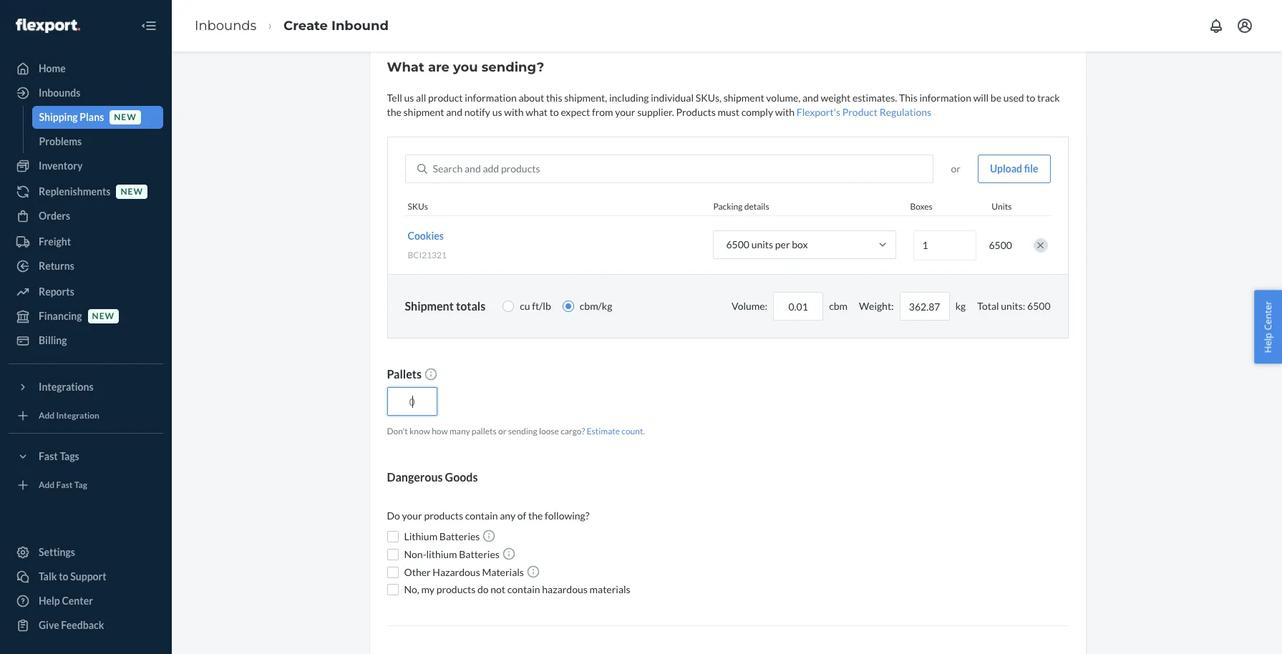 Task type: locate. For each thing, give the bounding box(es) containing it.
your right 'do'
[[402, 510, 422, 522]]

packing
[[714, 201, 743, 212]]

0 vertical spatial the
[[387, 106, 402, 118]]

1 horizontal spatial information
[[920, 92, 972, 104]]

0 horizontal spatial your
[[402, 510, 422, 522]]

and up the flexport's
[[803, 92, 819, 104]]

volume:
[[732, 300, 768, 312]]

help center link
[[9, 590, 163, 613]]

the
[[387, 106, 402, 118], [529, 510, 543, 522]]

0 horizontal spatial 0 text field
[[387, 388, 437, 416]]

to right used
[[1027, 92, 1036, 104]]

pallets
[[472, 426, 497, 437]]

to
[[1027, 92, 1036, 104], [550, 106, 559, 118], [59, 571, 68, 583]]

cookies
[[408, 230, 444, 242]]

0 horizontal spatial us
[[404, 92, 414, 104]]

with down volume,
[[775, 106, 795, 118]]

2 horizontal spatial to
[[1027, 92, 1036, 104]]

1 vertical spatial us
[[492, 106, 502, 118]]

information up notify
[[465, 92, 517, 104]]

0 horizontal spatial inbounds
[[39, 87, 80, 99]]

row
[[405, 216, 1051, 274]]

the down tell
[[387, 106, 402, 118]]

add fast tag
[[39, 480, 87, 491]]

0 text field left kg
[[900, 292, 950, 321]]

1 horizontal spatial contain
[[508, 584, 540, 596]]

tell
[[387, 92, 402, 104]]

do
[[478, 584, 489, 596]]

open notifications image
[[1208, 17, 1225, 34]]

2 horizontal spatial and
[[803, 92, 819, 104]]

add integration
[[39, 411, 100, 421]]

products up lithium batteries
[[424, 510, 463, 522]]

2 vertical spatial and
[[465, 163, 481, 175]]

1 vertical spatial the
[[529, 510, 543, 522]]

products right add
[[501, 163, 540, 175]]

no, my products do not contain hazardous materials
[[404, 584, 631, 596]]

loose
[[539, 426, 559, 437]]

None checkbox
[[387, 584, 399, 596]]

cookies link
[[408, 230, 444, 242]]

fast
[[39, 450, 58, 463], [56, 480, 73, 491]]

information left will
[[920, 92, 972, 104]]

inbound
[[332, 18, 389, 33]]

to right talk
[[59, 571, 68, 583]]

6500 right 'units:'
[[1028, 300, 1051, 312]]

home link
[[9, 57, 163, 80]]

give feedback
[[39, 620, 104, 632]]

1 horizontal spatial the
[[529, 510, 543, 522]]

fast inside dropdown button
[[39, 450, 58, 463]]

0 vertical spatial inbounds
[[195, 18, 257, 33]]

file
[[1025, 163, 1039, 175]]

None radio
[[503, 301, 514, 312]]

0 vertical spatial your
[[615, 106, 636, 118]]

6500 down units
[[989, 239, 1013, 251]]

1 vertical spatial center
[[62, 595, 93, 607]]

0 text field
[[900, 292, 950, 321], [387, 388, 437, 416]]

weight
[[821, 92, 851, 104]]

0 vertical spatial us
[[404, 92, 414, 104]]

contain left any at the left bottom of page
[[465, 510, 498, 522]]

6500 units per box
[[727, 239, 808, 251]]

new down reports "link"
[[92, 311, 115, 322]]

add
[[483, 163, 499, 175]]

help center inside help center link
[[39, 595, 93, 607]]

be
[[991, 92, 1002, 104]]

0 text field
[[774, 292, 824, 321]]

1 horizontal spatial us
[[492, 106, 502, 118]]

0 vertical spatial new
[[114, 112, 137, 123]]

2 add from the top
[[39, 480, 55, 491]]

add for add fast tag
[[39, 480, 55, 491]]

1 horizontal spatial inbounds link
[[195, 18, 257, 33]]

6500 for 6500 units per box
[[727, 239, 750, 251]]

add left integration
[[39, 411, 55, 421]]

0 horizontal spatial and
[[446, 106, 463, 118]]

settings
[[39, 546, 75, 559]]

0 vertical spatial help
[[1262, 333, 1275, 353]]

0 horizontal spatial to
[[59, 571, 68, 583]]

1 horizontal spatial center
[[1262, 301, 1275, 331]]

shipment,
[[565, 92, 607, 104]]

batteries up non-lithium batteries
[[440, 531, 480, 543]]

total units: 6500
[[978, 300, 1051, 312]]

1 horizontal spatial help center
[[1262, 301, 1275, 353]]

1 horizontal spatial 6500
[[989, 239, 1013, 251]]

1 vertical spatial batteries
[[459, 549, 500, 561]]

and down 'product'
[[446, 106, 463, 118]]

0 horizontal spatial help center
[[39, 595, 93, 607]]

other hazardous materials
[[404, 567, 526, 579]]

know
[[410, 426, 430, 437]]

your inside "tell us all product information about this shipment, including individual skus, shipment volume, and weight estimates. this information will be used to track the shipment and notify us with what to expect from your supplier. products must comply with"
[[615, 106, 636, 118]]

0 horizontal spatial with
[[504, 106, 524, 118]]

or right "pallets"
[[498, 426, 507, 437]]

cargo?
[[561, 426, 585, 437]]

estimates.
[[853, 92, 898, 104]]

to down this
[[550, 106, 559, 118]]

the inside "tell us all product information about this shipment, including individual skus, shipment volume, and weight estimates. this information will be used to track the shipment and notify us with what to expect from your supplier. products must comply with"
[[387, 106, 402, 118]]

1 vertical spatial to
[[550, 106, 559, 118]]

units
[[992, 201, 1012, 212]]

1 add from the top
[[39, 411, 55, 421]]

1 vertical spatial contain
[[508, 584, 540, 596]]

tag
[[74, 480, 87, 491]]

0 horizontal spatial information
[[465, 92, 517, 104]]

shipment down all
[[404, 106, 444, 118]]

shipment up comply
[[724, 92, 765, 104]]

1 horizontal spatial your
[[615, 106, 636, 118]]

boxes
[[911, 201, 933, 212]]

billing link
[[9, 329, 163, 352]]

1 vertical spatial shipment
[[404, 106, 444, 118]]

financing
[[39, 310, 82, 322]]

center inside button
[[1262, 301, 1275, 331]]

of
[[518, 510, 527, 522]]

us right notify
[[492, 106, 502, 118]]

lithium
[[404, 531, 438, 543]]

6500
[[727, 239, 750, 251], [989, 239, 1013, 251], [1028, 300, 1051, 312]]

fast left tags
[[39, 450, 58, 463]]

1 vertical spatial help center
[[39, 595, 93, 607]]

open account menu image
[[1237, 17, 1254, 34]]

including
[[609, 92, 649, 104]]

inbounds inside breadcrumbs navigation
[[195, 18, 257, 33]]

0 horizontal spatial shipment
[[404, 106, 444, 118]]

add down fast tags at left bottom
[[39, 480, 55, 491]]

with
[[504, 106, 524, 118], [775, 106, 795, 118]]

your down including
[[615, 106, 636, 118]]

notify
[[465, 106, 491, 118]]

plans
[[80, 111, 104, 123]]

2 vertical spatial to
[[59, 571, 68, 583]]

0 vertical spatial help center
[[1262, 301, 1275, 353]]

1 horizontal spatial and
[[465, 163, 481, 175]]

reports link
[[9, 281, 163, 304]]

estimate count button
[[587, 426, 643, 438]]

tags
[[60, 450, 79, 463]]

1 vertical spatial help
[[39, 595, 60, 607]]

1 vertical spatial or
[[498, 426, 507, 437]]

batteries up other hazardous materials
[[459, 549, 500, 561]]

1 horizontal spatial help
[[1262, 333, 1275, 353]]

new up orders link
[[121, 187, 143, 197]]

add for add integration
[[39, 411, 55, 421]]

0 vertical spatial products
[[501, 163, 540, 175]]

1 vertical spatial inbounds link
[[9, 82, 163, 105]]

2 vertical spatial new
[[92, 311, 115, 322]]

0 horizontal spatial the
[[387, 106, 402, 118]]

2 with from the left
[[775, 106, 795, 118]]

new
[[114, 112, 137, 123], [121, 187, 143, 197], [92, 311, 115, 322]]

1 horizontal spatial or
[[951, 163, 961, 175]]

0 text field down the pallets at the bottom of the page
[[387, 388, 437, 416]]

individual
[[651, 92, 694, 104]]

create inbound
[[284, 18, 389, 33]]

contain right not
[[508, 584, 540, 596]]

products
[[676, 106, 716, 118]]

shipping plans
[[39, 111, 104, 123]]

6500 left units
[[727, 239, 750, 251]]

1 vertical spatial products
[[424, 510, 463, 522]]

0 vertical spatial center
[[1262, 301, 1275, 331]]

from
[[592, 106, 613, 118]]

the right the of
[[529, 510, 543, 522]]

flexport's product regulations
[[797, 106, 932, 118]]

1 vertical spatial add
[[39, 480, 55, 491]]

us
[[404, 92, 414, 104], [492, 106, 502, 118]]

following?
[[545, 510, 590, 522]]

0 horizontal spatial 6500
[[727, 239, 750, 251]]

new right plans
[[114, 112, 137, 123]]

None radio
[[563, 301, 574, 312]]

None checkbox
[[387, 531, 399, 543], [387, 549, 399, 561], [387, 567, 399, 578], [387, 531, 399, 543], [387, 549, 399, 561], [387, 567, 399, 578]]

1 horizontal spatial inbounds
[[195, 18, 257, 33]]

0 horizontal spatial contain
[[465, 510, 498, 522]]

us left all
[[404, 92, 414, 104]]

orders link
[[9, 205, 163, 228]]

0 horizontal spatial help
[[39, 595, 60, 607]]

tell us all product information about this shipment, including individual skus, shipment volume, and weight estimates. this information will be used to track the shipment and notify us with what to expect from your supplier. products must comply with
[[387, 92, 1060, 118]]

0 horizontal spatial center
[[62, 595, 93, 607]]

products
[[501, 163, 540, 175], [424, 510, 463, 522], [437, 584, 476, 596]]

returns
[[39, 260, 74, 272]]

1 horizontal spatial with
[[775, 106, 795, 118]]

products down hazardous
[[437, 584, 476, 596]]

6500 for 6500
[[989, 239, 1013, 251]]

0 horizontal spatial or
[[498, 426, 507, 437]]

breadcrumbs navigation
[[183, 5, 400, 47]]

shipping
[[39, 111, 78, 123]]

and
[[803, 92, 819, 104], [446, 106, 463, 118], [465, 163, 481, 175]]

new for financing
[[92, 311, 115, 322]]

0 vertical spatial contain
[[465, 510, 498, 522]]

about
[[519, 92, 544, 104]]

fast left tag
[[56, 480, 73, 491]]

0 vertical spatial shipment
[[724, 92, 765, 104]]

will
[[974, 92, 989, 104]]

upload file
[[990, 163, 1039, 175]]

2 vertical spatial products
[[437, 584, 476, 596]]

1 horizontal spatial shipment
[[724, 92, 765, 104]]

my
[[421, 584, 435, 596]]

1 horizontal spatial to
[[550, 106, 559, 118]]

product
[[428, 92, 463, 104]]

1 horizontal spatial 0 text field
[[900, 292, 950, 321]]

1 vertical spatial new
[[121, 187, 143, 197]]

and left add
[[465, 163, 481, 175]]

0 vertical spatial and
[[803, 92, 819, 104]]

search image
[[417, 164, 427, 174]]

integrations button
[[9, 376, 163, 399]]

0 vertical spatial add
[[39, 411, 55, 421]]

0 vertical spatial fast
[[39, 450, 58, 463]]

.
[[643, 426, 645, 437]]

flexport's product regulations button
[[797, 105, 932, 120]]

with down about
[[504, 106, 524, 118]]

or left upload on the top right
[[951, 163, 961, 175]]

1 vertical spatial and
[[446, 106, 463, 118]]

search
[[433, 163, 463, 175]]

Number of boxes number field
[[913, 230, 977, 260]]

help center
[[1262, 301, 1275, 353], [39, 595, 93, 607]]

total
[[978, 300, 1000, 312]]

0 vertical spatial or
[[951, 163, 961, 175]]

give
[[39, 620, 59, 632]]



Task type: vqa. For each thing, say whether or not it's contained in the screenshot.
the topmost products
yes



Task type: describe. For each thing, give the bounding box(es) containing it.
create inbound link
[[284, 18, 389, 33]]

new for shipping plans
[[114, 112, 137, 123]]

materials
[[482, 567, 524, 579]]

skus,
[[696, 92, 722, 104]]

close navigation image
[[140, 17, 158, 34]]

used
[[1004, 92, 1025, 104]]

other
[[404, 567, 431, 579]]

what
[[387, 59, 425, 75]]

upload file button
[[978, 155, 1051, 183]]

skus
[[408, 201, 428, 212]]

this
[[546, 92, 563, 104]]

talk to support
[[39, 571, 106, 583]]

totals
[[456, 299, 486, 313]]

weight:
[[859, 300, 894, 312]]

pallets
[[387, 368, 424, 381]]

search and add products
[[433, 163, 540, 175]]

don't know how many pallets or sending loose cargo? estimate count .
[[387, 426, 645, 437]]

many
[[450, 426, 470, 437]]

per
[[776, 239, 790, 251]]

products for do
[[437, 584, 476, 596]]

0 vertical spatial batteries
[[440, 531, 480, 543]]

inventory
[[39, 160, 83, 172]]

how
[[432, 426, 448, 437]]

returns link
[[9, 255, 163, 278]]

give feedback button
[[9, 614, 163, 637]]

comply
[[742, 106, 774, 118]]

0 vertical spatial to
[[1027, 92, 1036, 104]]

1 information from the left
[[465, 92, 517, 104]]

to inside button
[[59, 571, 68, 583]]

expect
[[561, 106, 590, 118]]

talk
[[39, 571, 57, 583]]

add integration link
[[9, 405, 163, 428]]

no,
[[404, 584, 420, 596]]

add fast tag link
[[9, 474, 163, 497]]

feedback
[[61, 620, 104, 632]]

non-lithium batteries
[[404, 549, 502, 561]]

integration
[[56, 411, 100, 421]]

shipment
[[405, 299, 454, 313]]

freight
[[39, 236, 71, 248]]

do
[[387, 510, 400, 522]]

don't
[[387, 426, 408, 437]]

any
[[500, 510, 516, 522]]

hazardous
[[433, 567, 480, 579]]

details
[[745, 201, 770, 212]]

reports
[[39, 286, 74, 298]]

billing
[[39, 334, 67, 347]]

1 with from the left
[[504, 106, 524, 118]]

talk to support button
[[9, 566, 163, 589]]

are
[[428, 59, 450, 75]]

fast tags
[[39, 450, 79, 463]]

kg
[[956, 300, 966, 312]]

what are you sending?
[[387, 59, 545, 75]]

1 vertical spatial inbounds
[[39, 87, 80, 99]]

0 horizontal spatial inbounds link
[[9, 82, 163, 105]]

dangerous
[[387, 471, 443, 484]]

help inside button
[[1262, 333, 1275, 353]]

problems
[[39, 135, 82, 148]]

2 information from the left
[[920, 92, 972, 104]]

integrations
[[39, 381, 94, 393]]

1 vertical spatial 0 text field
[[387, 388, 437, 416]]

units:
[[1001, 300, 1026, 312]]

cu ft/lb
[[520, 300, 551, 312]]

track
[[1038, 92, 1060, 104]]

ft/lb
[[532, 300, 551, 312]]

flexport's
[[797, 106, 841, 118]]

help center inside help center button
[[1262, 301, 1275, 353]]

supplier.
[[638, 106, 674, 118]]

hazardous
[[542, 584, 588, 596]]

row containing cookies
[[405, 216, 1051, 274]]

problems link
[[32, 130, 163, 153]]

new for replenishments
[[121, 187, 143, 197]]

create
[[284, 18, 328, 33]]

units
[[752, 239, 774, 251]]

home
[[39, 62, 66, 74]]

must
[[718, 106, 740, 118]]

dangerous goods
[[387, 471, 478, 484]]

replenishments
[[39, 185, 111, 198]]

2 horizontal spatial 6500
[[1028, 300, 1051, 312]]

help center button
[[1255, 291, 1283, 364]]

products for contain
[[424, 510, 463, 522]]

1 vertical spatial fast
[[56, 480, 73, 491]]

sending
[[508, 426, 538, 437]]

you
[[453, 59, 478, 75]]

non-
[[404, 549, 427, 561]]

0 vertical spatial inbounds link
[[195, 18, 257, 33]]

cbm/kg
[[580, 300, 613, 312]]

freight link
[[9, 231, 163, 254]]

upload
[[990, 163, 1023, 175]]

settings link
[[9, 541, 163, 564]]

lithium batteries
[[404, 531, 482, 543]]

what
[[526, 106, 548, 118]]

volume,
[[767, 92, 801, 104]]

inventory link
[[9, 155, 163, 178]]

flexport logo image
[[16, 18, 80, 33]]

0 vertical spatial 0 text field
[[900, 292, 950, 321]]

1 vertical spatial your
[[402, 510, 422, 522]]



